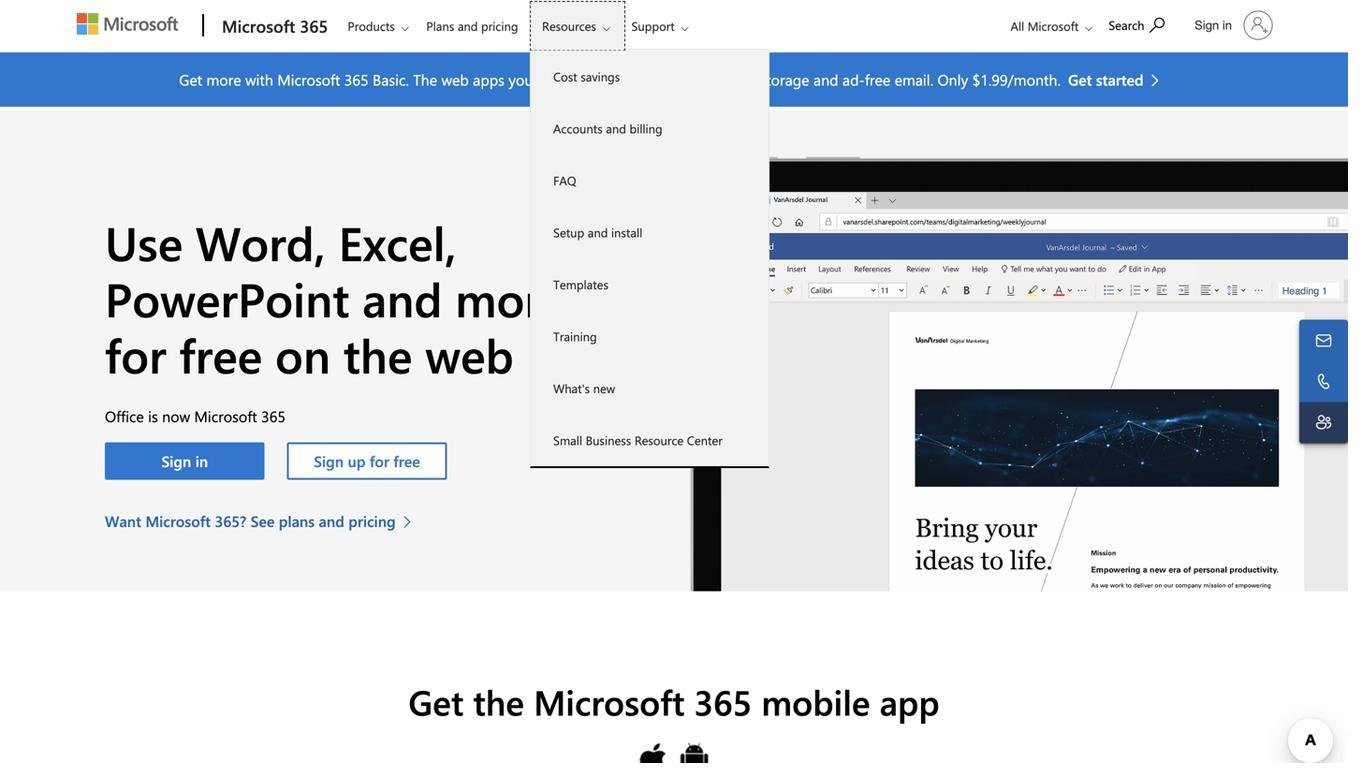 Task type: locate. For each thing, give the bounding box(es) containing it.
the
[[344, 323, 413, 386], [473, 678, 524, 725]]

$1.99/month.
[[973, 69, 1061, 89]]

free
[[865, 69, 891, 89], [179, 323, 262, 386], [394, 451, 420, 471]]

plans
[[279, 511, 315, 531]]

pricing down sign up for free link on the left of page
[[349, 511, 396, 531]]

more left with
[[207, 69, 241, 89]]

get more with microsoft 365 basic. the web apps you love, plus 100 gb of secure cloud storage and ad-free email. only $1.99/month. get started
[[179, 69, 1144, 89]]

1 vertical spatial more
[[455, 267, 567, 329]]

cost savings
[[554, 68, 620, 85]]

free up the office is now microsoft 365
[[179, 323, 262, 386]]

microsoft right now at the bottom of page
[[194, 406, 257, 426]]

get for get more with microsoft 365 basic. the web apps you love, plus 100 gb of secure cloud storage and ad-free email. only $1.99/month. get started
[[179, 69, 202, 89]]

0 vertical spatial for
[[105, 323, 166, 386]]

new
[[593, 380, 616, 397]]

sign right search search field
[[1195, 18, 1220, 32]]

0 vertical spatial free
[[865, 69, 891, 89]]

0 horizontal spatial the
[[344, 323, 413, 386]]

1 vertical spatial for
[[370, 451, 390, 471]]

web inside "use word, excel, powerpoint and more for free on the web"
[[425, 323, 514, 386]]

0 vertical spatial sign in
[[1195, 18, 1233, 32]]

use word, excel, powerpoint and more for free on the web
[[105, 211, 567, 386]]

microsoft up android and apple logos
[[534, 678, 685, 725]]

sign in down now at the bottom of page
[[162, 451, 208, 471]]

1 vertical spatial pricing
[[349, 511, 396, 531]]

want
[[105, 511, 141, 531]]

1 vertical spatial in
[[195, 451, 208, 471]]

and
[[458, 18, 478, 34], [814, 69, 839, 89], [606, 120, 627, 137], [588, 224, 608, 241], [363, 267, 443, 329], [319, 511, 345, 531]]

0 vertical spatial in
[[1223, 18, 1233, 32]]

0 horizontal spatial get
[[179, 69, 202, 89]]

office is now microsoft 365
[[105, 406, 286, 426]]

app
[[880, 678, 940, 725]]

resources
[[542, 18, 597, 34]]

for
[[105, 323, 166, 386], [370, 451, 390, 471]]

0 horizontal spatial sign in link
[[105, 443, 265, 480]]

1 horizontal spatial sign in link
[[1184, 3, 1281, 48]]

want microsoft 365? see plans and pricing
[[105, 511, 396, 531]]

365
[[300, 15, 328, 37], [344, 69, 369, 89], [261, 406, 286, 426], [695, 678, 752, 725]]

in
[[1223, 18, 1233, 32], [195, 451, 208, 471]]

2 horizontal spatial get
[[1069, 69, 1092, 89]]

sign in right search search field
[[1195, 18, 1233, 32]]

pricing up apps
[[481, 18, 518, 34]]

2 horizontal spatial free
[[865, 69, 891, 89]]

more
[[207, 69, 241, 89], [455, 267, 567, 329]]

sign for the bottommost 'sign in' link
[[162, 451, 191, 471]]

0 horizontal spatial sign in
[[162, 451, 208, 471]]

365 left basic.
[[344, 69, 369, 89]]

in down the office is now microsoft 365
[[195, 451, 208, 471]]

accounts
[[554, 120, 603, 137]]

plus
[[572, 69, 600, 89]]

365 down on
[[261, 406, 286, 426]]

1 horizontal spatial sign in
[[1195, 18, 1233, 32]]

email.
[[895, 69, 934, 89]]

1 horizontal spatial sign
[[314, 451, 344, 471]]

now
[[162, 406, 190, 426]]

free right up
[[394, 451, 420, 471]]

365 left products
[[300, 15, 328, 37]]

get the microsoft 365 mobile app
[[409, 678, 940, 725]]

templates
[[554, 276, 609, 293]]

0 vertical spatial pricing
[[481, 18, 518, 34]]

sign up for free
[[314, 451, 420, 471]]

sign in
[[1195, 18, 1233, 32], [162, 451, 208, 471]]

plans and pricing link
[[418, 1, 527, 46]]

mobile
[[762, 678, 871, 725]]

microsoft right all
[[1028, 18, 1079, 34]]

support button
[[620, 1, 704, 51]]

0 vertical spatial more
[[207, 69, 241, 89]]

sign down now at the bottom of page
[[162, 451, 191, 471]]

for up office at the bottom left of the page
[[105, 323, 166, 386]]

0 horizontal spatial pricing
[[349, 511, 396, 531]]

0 horizontal spatial more
[[207, 69, 241, 89]]

basic.
[[373, 69, 409, 89]]

more down "setup" at the left
[[455, 267, 567, 329]]

0 horizontal spatial free
[[179, 323, 262, 386]]

sign left up
[[314, 451, 344, 471]]

love,
[[538, 69, 568, 89]]

more inside "use word, excel, powerpoint and more for free on the web"
[[455, 267, 567, 329]]

0 horizontal spatial in
[[195, 451, 208, 471]]

get
[[179, 69, 202, 89], [1069, 69, 1092, 89], [409, 678, 464, 725]]

1 vertical spatial free
[[179, 323, 262, 386]]

templates link
[[531, 259, 769, 311]]

gb
[[632, 69, 651, 89]]

microsoft right with
[[277, 69, 340, 89]]

see
[[251, 511, 275, 531]]

center
[[687, 432, 723, 449]]

0 vertical spatial sign in link
[[1184, 3, 1281, 48]]

1 horizontal spatial pricing
[[481, 18, 518, 34]]

powerpoint
[[105, 267, 350, 329]]

sign
[[1195, 18, 1220, 32], [162, 451, 191, 471], [314, 451, 344, 471]]

accounts and billing
[[554, 120, 663, 137]]

for right up
[[370, 451, 390, 471]]

in right search search field
[[1223, 18, 1233, 32]]

word,
[[196, 211, 326, 273]]

free inside "use word, excel, powerpoint and more for free on the web"
[[179, 323, 262, 386]]

0 vertical spatial web
[[442, 69, 469, 89]]

1 horizontal spatial get
[[409, 678, 464, 725]]

free left email.
[[865, 69, 891, 89]]

cost savings link
[[531, 51, 769, 103]]

pricing inside plans and pricing link
[[481, 18, 518, 34]]

training
[[554, 328, 597, 345]]

pricing
[[481, 18, 518, 34], [349, 511, 396, 531]]

2 vertical spatial free
[[394, 451, 420, 471]]

is
[[148, 406, 158, 426]]

365 up android and apple logos
[[695, 678, 752, 725]]

secure
[[673, 69, 715, 89]]

0 vertical spatial the
[[344, 323, 413, 386]]

web
[[442, 69, 469, 89], [425, 323, 514, 386]]

what's new link
[[531, 362, 769, 414]]

1 horizontal spatial in
[[1223, 18, 1233, 32]]

ad-
[[843, 69, 865, 89]]

0 horizontal spatial for
[[105, 323, 166, 386]]

storage
[[760, 69, 810, 89]]

setup and install link
[[531, 207, 769, 259]]

1 horizontal spatial more
[[455, 267, 567, 329]]

1 vertical spatial the
[[473, 678, 524, 725]]

training link
[[531, 311, 769, 362]]

0 horizontal spatial sign
[[162, 451, 191, 471]]

1 vertical spatial web
[[425, 323, 514, 386]]

sign in link
[[1184, 3, 1281, 48], [105, 443, 265, 480]]

microsoft
[[222, 15, 295, 37], [1028, 18, 1079, 34], [277, 69, 340, 89], [194, 406, 257, 426], [145, 511, 211, 531], [534, 678, 685, 725]]

install
[[612, 224, 643, 241]]



Task type: vqa. For each thing, say whether or not it's contained in the screenshot.
Get associated with Get more with Microsoft 365 Basic. The web apps you love, plus 100 GB of secure cloud storage and ad-free email. Only $1.99/month. Get started
yes



Task type: describe. For each thing, give the bounding box(es) containing it.
products button
[[336, 1, 424, 51]]

small
[[554, 432, 583, 449]]

started
[[1097, 69, 1144, 89]]

use
[[105, 211, 183, 273]]

all microsoft
[[1011, 18, 1079, 34]]

and inside "use word, excel, powerpoint and more for free on the web"
[[363, 267, 443, 329]]

1 horizontal spatial for
[[370, 451, 390, 471]]

apps
[[473, 69, 505, 89]]

on
[[275, 323, 331, 386]]

Search search field
[[1100, 3, 1184, 45]]

faq link
[[531, 155, 769, 207]]

plans
[[426, 18, 455, 34]]

1 vertical spatial sign in link
[[105, 443, 265, 480]]

android and apple logos image
[[638, 742, 710, 763]]

microsoft inside dropdown button
[[1028, 18, 1079, 34]]

microsoft 365
[[222, 15, 328, 37]]

small business resource center link
[[531, 414, 769, 466]]

all microsoft button
[[996, 1, 1099, 51]]

all
[[1011, 18, 1025, 34]]

small business resource center
[[554, 432, 723, 449]]

accounts and billing link
[[531, 103, 769, 155]]

sign for sign up for free link on the left of page
[[314, 451, 344, 471]]

get for get the microsoft 365 mobile app
[[409, 678, 464, 725]]

savings
[[581, 68, 620, 85]]

faq
[[554, 172, 577, 189]]

with
[[245, 69, 273, 89]]

setup and install
[[554, 224, 643, 241]]

100
[[604, 69, 628, 89]]

the inside "use word, excel, powerpoint and more for free on the web"
[[344, 323, 413, 386]]

business
[[586, 432, 632, 449]]

sign up for free link
[[287, 443, 447, 480]]

excel,
[[339, 211, 457, 273]]

1 horizontal spatial the
[[473, 678, 524, 725]]

for inside "use word, excel, powerpoint and more for free on the web"
[[105, 323, 166, 386]]

2 horizontal spatial sign
[[1195, 18, 1220, 32]]

1 vertical spatial sign in
[[162, 451, 208, 471]]

search
[[1109, 17, 1145, 33]]

only
[[938, 69, 969, 89]]

of
[[655, 69, 668, 89]]

support
[[632, 18, 675, 34]]

billing
[[630, 120, 663, 137]]

microsoft 365 link
[[213, 1, 334, 52]]

1 horizontal spatial free
[[394, 451, 420, 471]]

plans and pricing
[[426, 18, 518, 34]]

microsoft left 365?
[[145, 511, 211, 531]]

a computer screen showing a resume being created in word on the web. image
[[674, 155, 1349, 591]]

get started link
[[1069, 68, 1170, 91]]

products
[[348, 18, 395, 34]]

microsoft image
[[77, 13, 178, 35]]

cost
[[554, 68, 578, 85]]

office
[[105, 406, 144, 426]]

up
[[348, 451, 366, 471]]

365?
[[215, 511, 247, 531]]

setup
[[554, 224, 585, 241]]

what's new
[[554, 380, 616, 397]]

search button
[[1101, 3, 1174, 45]]

want microsoft 365? see plans and pricing link
[[105, 510, 421, 533]]

resources button
[[530, 1, 626, 51]]

microsoft up with
[[222, 15, 295, 37]]

you
[[509, 69, 533, 89]]

what's
[[554, 380, 590, 397]]

pricing inside want microsoft 365? see plans and pricing link
[[349, 511, 396, 531]]

resource
[[635, 432, 684, 449]]

the
[[413, 69, 437, 89]]

cloud
[[719, 69, 756, 89]]



